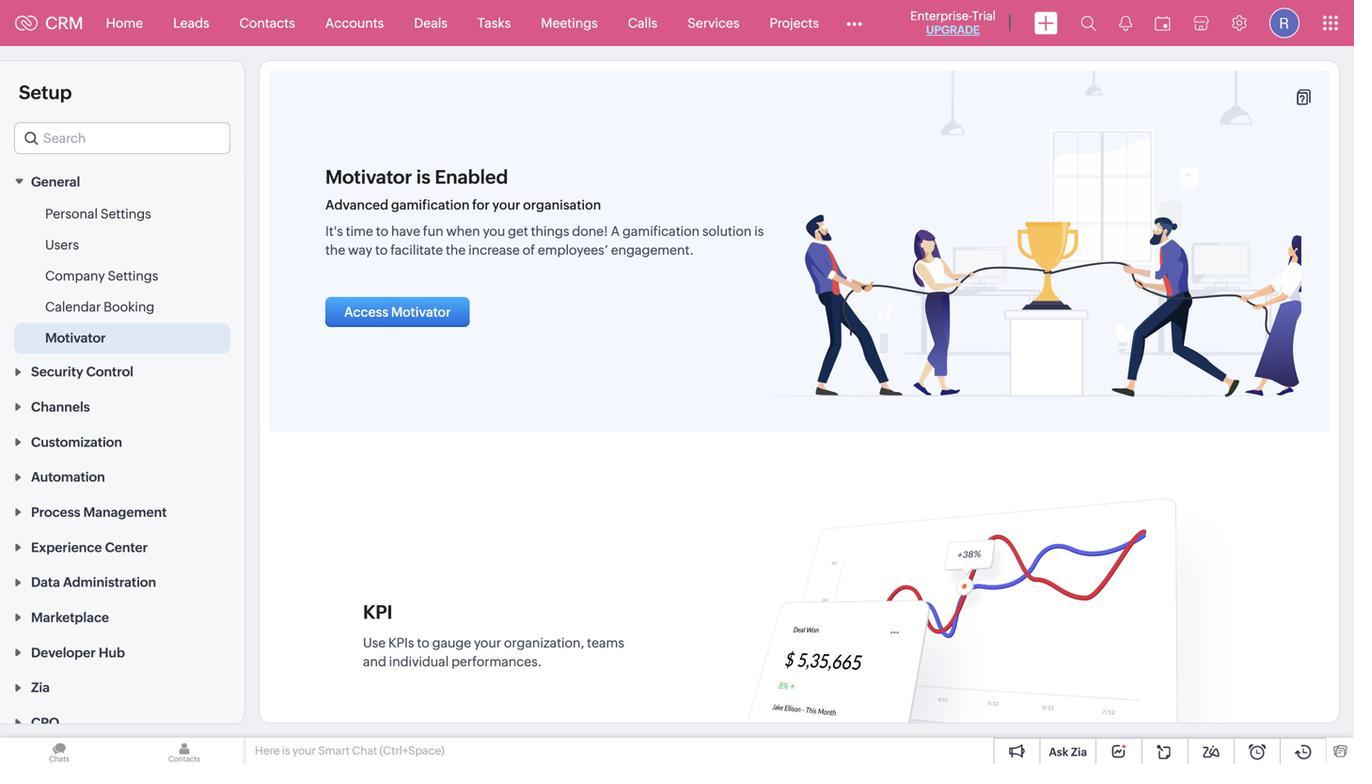 Task type: describe. For each thing, give the bounding box(es) containing it.
personal
[[45, 206, 98, 221]]

access motivator button
[[325, 297, 470, 327]]

management
[[83, 505, 167, 520]]

home link
[[91, 0, 158, 46]]

home
[[106, 16, 143, 31]]

calendar
[[45, 299, 101, 315]]

motivator link
[[45, 329, 106, 347]]

use
[[363, 636, 386, 651]]

zia button
[[0, 670, 245, 705]]

contacts
[[240, 16, 295, 31]]

hub
[[99, 646, 125, 661]]

it's time to have fun when you get things done! a gamification solution is the way to facilitate the increase of employees' engagement.
[[325, 224, 764, 258]]

projects link
[[755, 0, 834, 46]]

and
[[363, 655, 386, 670]]

facilitate
[[391, 243, 443, 258]]

it's
[[325, 224, 343, 239]]

services
[[688, 16, 740, 31]]

for
[[472, 198, 490, 213]]

when
[[446, 224, 480, 239]]

search element
[[1070, 0, 1108, 46]]

trial
[[972, 9, 996, 23]]

projects
[[770, 16, 819, 31]]

services link
[[673, 0, 755, 46]]

here
[[255, 745, 280, 758]]

access
[[344, 305, 389, 320]]

create menu element
[[1024, 0, 1070, 46]]

signals image
[[1119, 15, 1133, 31]]

marketplace button
[[0, 600, 245, 635]]

accounts
[[325, 16, 384, 31]]

calls link
[[613, 0, 673, 46]]

to for kpis
[[417, 636, 430, 651]]

smart
[[318, 745, 350, 758]]

search image
[[1081, 15, 1097, 31]]

upgrade
[[927, 24, 980, 36]]

leads
[[173, 16, 209, 31]]

crm
[[45, 13, 83, 33]]

data administration
[[31, 575, 156, 590]]

control
[[86, 365, 134, 380]]

developer hub button
[[0, 635, 245, 670]]

security control
[[31, 365, 134, 380]]

here is your smart chat (ctrl+space)
[[255, 745, 445, 758]]

users link
[[45, 235, 79, 254]]

settings for company settings
[[108, 268, 158, 283]]

users
[[45, 237, 79, 252]]

enabled
[[435, 167, 508, 188]]

company
[[45, 268, 105, 283]]

to for time
[[376, 224, 389, 239]]

is inside the it's time to have fun when you get things done! a gamification solution is the way to facilitate the increase of employees' engagement.
[[755, 224, 764, 239]]

kpis
[[389, 636, 414, 651]]

2 vertical spatial your
[[293, 745, 316, 758]]

motivator is enabled advanced gamification for your organisation
[[325, 167, 601, 213]]

meetings
[[541, 16, 598, 31]]

cpq
[[31, 716, 59, 731]]

a
[[611, 224, 620, 239]]

1 horizontal spatial zia
[[1071, 746, 1087, 759]]

process management button
[[0, 495, 245, 530]]

center
[[105, 540, 148, 555]]

personal settings link
[[45, 204, 151, 223]]

calendar booking
[[45, 299, 155, 315]]

general button
[[0, 164, 245, 199]]

your inside motivator is enabled advanced gamification for your organisation
[[492, 198, 521, 213]]

chats image
[[0, 738, 119, 765]]

contacts image
[[125, 738, 244, 765]]

booking
[[104, 299, 155, 315]]

zia inside dropdown button
[[31, 681, 50, 696]]

ask
[[1049, 746, 1069, 759]]

solution
[[703, 224, 752, 239]]

advanced
[[325, 198, 389, 213]]

customization
[[31, 435, 122, 450]]

enterprise-trial upgrade
[[911, 9, 996, 36]]

channels button
[[0, 389, 245, 424]]

1 the from the left
[[325, 243, 346, 258]]

data administration button
[[0, 565, 245, 600]]

general
[[31, 174, 80, 189]]

increase
[[469, 243, 520, 258]]

access motivator
[[344, 305, 451, 320]]



Task type: locate. For each thing, give the bounding box(es) containing it.
crm link
[[15, 13, 83, 33]]

tasks
[[478, 16, 511, 31]]

your right 'for'
[[492, 198, 521, 213]]

gauge
[[432, 636, 471, 651]]

your inside use kpis to gauge your organization, teams and individual performances.
[[474, 636, 501, 651]]

enterprise-
[[911, 9, 972, 23]]

of
[[523, 243, 535, 258]]

0 horizontal spatial gamification
[[391, 198, 470, 213]]

1 horizontal spatial is
[[416, 167, 431, 188]]

settings up booking
[[108, 268, 158, 283]]

signals element
[[1108, 0, 1144, 46]]

None field
[[14, 122, 230, 154]]

logo image
[[15, 16, 38, 31]]

automation
[[31, 470, 105, 485]]

to right way
[[375, 243, 388, 258]]

Search text field
[[15, 123, 230, 153]]

accounts link
[[310, 0, 399, 46]]

0 vertical spatial motivator
[[325, 167, 412, 188]]

1 horizontal spatial the
[[446, 243, 466, 258]]

gamification inside the it's time to have fun when you get things done! a gamification solution is the way to facilitate the increase of employees' engagement.
[[623, 224, 700, 239]]

motivator right access
[[391, 305, 451, 320]]

1 vertical spatial gamification
[[623, 224, 700, 239]]

zia
[[31, 681, 50, 696], [1071, 746, 1087, 759]]

use kpis to gauge your organization, teams and individual performances.
[[363, 636, 625, 670]]

general region
[[0, 199, 245, 354]]

zia right ask
[[1071, 746, 1087, 759]]

the
[[325, 243, 346, 258], [446, 243, 466, 258]]

2 the from the left
[[446, 243, 466, 258]]

gamification
[[391, 198, 470, 213], [623, 224, 700, 239]]

0 vertical spatial to
[[376, 224, 389, 239]]

settings inside "link"
[[108, 268, 158, 283]]

motivator up advanced
[[325, 167, 412, 188]]

0 vertical spatial your
[[492, 198, 521, 213]]

0 horizontal spatial zia
[[31, 681, 50, 696]]

you
[[483, 224, 505, 239]]

cpq button
[[0, 705, 245, 740]]

1 vertical spatial zia
[[1071, 746, 1087, 759]]

gamification up fun
[[391, 198, 470, 213]]

engagement.
[[611, 243, 694, 258]]

2 vertical spatial is
[[282, 745, 290, 758]]

2 vertical spatial motivator
[[45, 331, 106, 346]]

company settings
[[45, 268, 158, 283]]

2 vertical spatial to
[[417, 636, 430, 651]]

automation button
[[0, 459, 245, 495]]

calls
[[628, 16, 658, 31]]

motivator down calendar
[[45, 331, 106, 346]]

0 horizontal spatial is
[[282, 745, 290, 758]]

have
[[391, 224, 420, 239]]

calendar image
[[1155, 16, 1171, 31]]

your left smart at the left bottom
[[293, 745, 316, 758]]

is left enabled
[[416, 167, 431, 188]]

create menu image
[[1035, 12, 1058, 34]]

individual
[[389, 655, 449, 670]]

is inside motivator is enabled advanced gamification for your organisation
[[416, 167, 431, 188]]

teams
[[587, 636, 625, 651]]

0 vertical spatial settings
[[100, 206, 151, 221]]

1 horizontal spatial gamification
[[623, 224, 700, 239]]

is for your
[[282, 745, 290, 758]]

the down it's
[[325, 243, 346, 258]]

0 vertical spatial is
[[416, 167, 431, 188]]

motivator for motivator is enabled advanced gamification for your organisation
[[325, 167, 412, 188]]

time
[[346, 224, 373, 239]]

to right time
[[376, 224, 389, 239]]

settings down general dropdown button at the top left of page
[[100, 206, 151, 221]]

get
[[508, 224, 528, 239]]

data
[[31, 575, 60, 590]]

organisation
[[523, 198, 601, 213]]

is for enabled
[[416, 167, 431, 188]]

calendar booking link
[[45, 298, 155, 316]]

security control button
[[0, 354, 245, 389]]

0 vertical spatial gamification
[[391, 198, 470, 213]]

experience
[[31, 540, 102, 555]]

fun
[[423, 224, 444, 239]]

1 vertical spatial your
[[474, 636, 501, 651]]

is right the solution
[[755, 224, 764, 239]]

your up the performances.
[[474, 636, 501, 651]]

company settings link
[[45, 267, 158, 285]]

to up individual
[[417, 636, 430, 651]]

gamification inside motivator is enabled advanced gamification for your organisation
[[391, 198, 470, 213]]

kpi
[[363, 602, 393, 624]]

to inside use kpis to gauge your organization, teams and individual performances.
[[417, 636, 430, 651]]

process
[[31, 505, 80, 520]]

profile image
[[1270, 8, 1300, 38]]

2 horizontal spatial is
[[755, 224, 764, 239]]

organization,
[[504, 636, 585, 651]]

developer
[[31, 646, 96, 661]]

leads link
[[158, 0, 224, 46]]

(ctrl+space)
[[380, 745, 445, 758]]

1 vertical spatial settings
[[108, 268, 158, 283]]

administration
[[63, 575, 156, 590]]

marketplace
[[31, 611, 109, 626]]

tasks link
[[463, 0, 526, 46]]

experience center button
[[0, 530, 245, 565]]

security
[[31, 365, 83, 380]]

employees'
[[538, 243, 609, 258]]

meetings link
[[526, 0, 613, 46]]

is
[[416, 167, 431, 188], [755, 224, 764, 239], [282, 745, 290, 758]]

the down when
[[446, 243, 466, 258]]

1 vertical spatial motivator
[[391, 305, 451, 320]]

contacts link
[[224, 0, 310, 46]]

developer hub
[[31, 646, 125, 661]]

gamification up engagement.
[[623, 224, 700, 239]]

motivator
[[325, 167, 412, 188], [391, 305, 451, 320], [45, 331, 106, 346]]

things
[[531, 224, 570, 239]]

is right here
[[282, 745, 290, 758]]

process management
[[31, 505, 167, 520]]

motivator for motivator
[[45, 331, 106, 346]]

customization button
[[0, 424, 245, 459]]

motivator inside motivator is enabled advanced gamification for your organisation
[[325, 167, 412, 188]]

deals link
[[399, 0, 463, 46]]

1 vertical spatial is
[[755, 224, 764, 239]]

chat
[[352, 745, 377, 758]]

0 vertical spatial zia
[[31, 681, 50, 696]]

deals
[[414, 16, 448, 31]]

channels
[[31, 400, 90, 415]]

motivator inside button
[[391, 305, 451, 320]]

setup
[[19, 82, 72, 103]]

settings for personal settings
[[100, 206, 151, 221]]

experience center
[[31, 540, 148, 555]]

personal settings
[[45, 206, 151, 221]]

Other Modules field
[[834, 8, 875, 38]]

0 horizontal spatial the
[[325, 243, 346, 258]]

done!
[[572, 224, 608, 239]]

motivator inside general region
[[45, 331, 106, 346]]

profile element
[[1259, 0, 1311, 46]]

zia up cpq
[[31, 681, 50, 696]]

1 vertical spatial to
[[375, 243, 388, 258]]

your
[[492, 198, 521, 213], [474, 636, 501, 651], [293, 745, 316, 758]]



Task type: vqa. For each thing, say whether or not it's contained in the screenshot.
navigation
no



